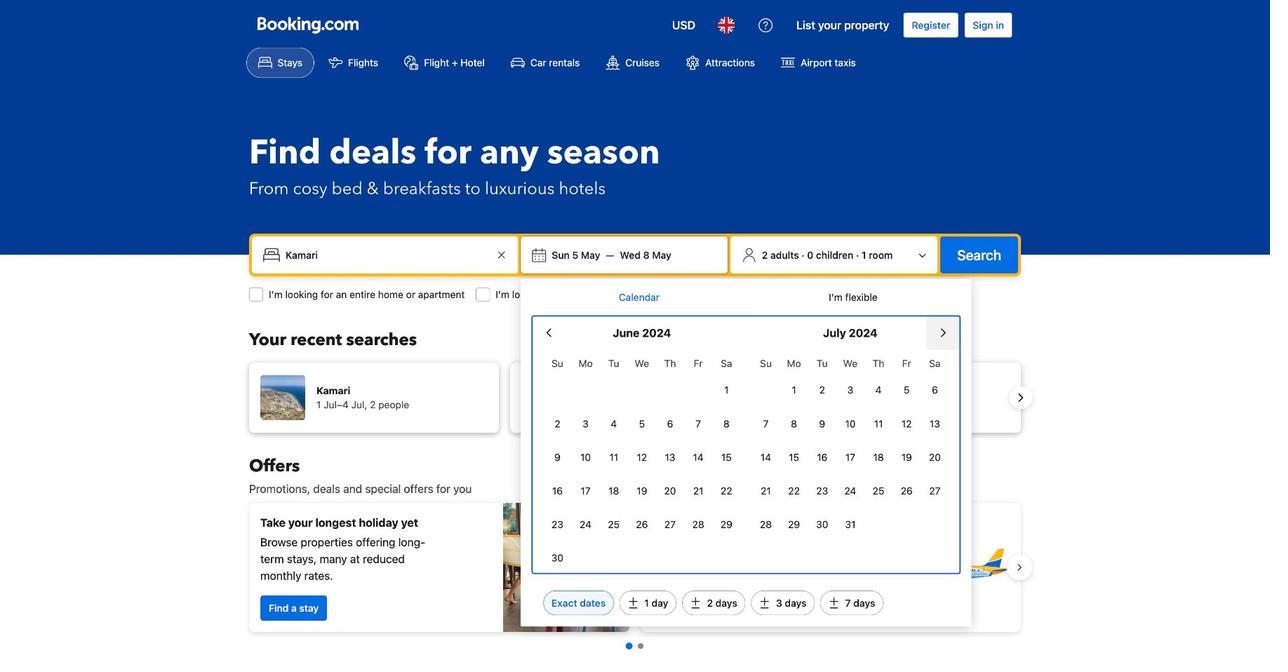 Task type: describe. For each thing, give the bounding box(es) containing it.
12 June 2024 checkbox
[[628, 442, 656, 473]]

18 June 2024 checkbox
[[600, 476, 628, 507]]

29 July 2024 checkbox
[[780, 509, 808, 540]]

8 June 2024 checkbox
[[712, 409, 741, 439]]

12 July 2024 checkbox
[[893, 409, 921, 439]]

20 June 2024 checkbox
[[656, 476, 684, 507]]

23 July 2024 checkbox
[[808, 476, 836, 507]]

22 June 2024 checkbox
[[712, 476, 741, 507]]

26 June 2024 checkbox
[[628, 509, 656, 540]]

5 June 2024 checkbox
[[628, 409, 656, 439]]

booking.com image
[[258, 17, 359, 34]]

14 July 2024 checkbox
[[752, 442, 780, 473]]

1 grid from the left
[[543, 350, 741, 574]]

19 June 2024 checkbox
[[628, 476, 656, 507]]

2 June 2024 checkbox
[[543, 409, 572, 439]]

29 June 2024 checkbox
[[712, 509, 741, 540]]

26 July 2024 checkbox
[[893, 476, 921, 507]]

27 July 2024 checkbox
[[921, 476, 949, 507]]

24 July 2024 checkbox
[[836, 476, 865, 507]]

2 grid from the left
[[752, 350, 949, 540]]

5 July 2024 checkbox
[[893, 375, 921, 406]]

25 July 2024 checkbox
[[865, 476, 893, 507]]

3 July 2024 checkbox
[[836, 375, 865, 406]]

28 June 2024 checkbox
[[684, 509, 712, 540]]

30 July 2024 checkbox
[[808, 509, 836, 540]]

take your longest holiday yet image
[[503, 503, 629, 632]]

6 June 2024 checkbox
[[656, 409, 684, 439]]

27 June 2024 checkbox
[[656, 509, 684, 540]]

1 July 2024 checkbox
[[780, 375, 808, 406]]

2 region from the top
[[238, 498, 1032, 638]]

10 June 2024 checkbox
[[572, 442, 600, 473]]

13 July 2024 checkbox
[[921, 409, 949, 439]]

7 June 2024 checkbox
[[684, 409, 712, 439]]

15 July 2024 checkbox
[[780, 442, 808, 473]]



Task type: locate. For each thing, give the bounding box(es) containing it.
31 July 2024 checkbox
[[836, 509, 865, 540]]

20 July 2024 checkbox
[[921, 442, 949, 473]]

18 July 2024 checkbox
[[865, 442, 893, 473]]

grid
[[543, 350, 741, 574], [752, 350, 949, 540]]

28 July 2024 checkbox
[[752, 509, 780, 540]]

Where are you going? field
[[280, 243, 493, 268]]

4 June 2024 checkbox
[[600, 409, 628, 439]]

8 July 2024 checkbox
[[780, 409, 808, 439]]

9 June 2024 checkbox
[[543, 442, 572, 473]]

1 June 2024 checkbox
[[712, 375, 741, 406]]

0 horizontal spatial grid
[[543, 350, 741, 574]]

17 July 2024 checkbox
[[836, 442, 865, 473]]

progress bar
[[626, 643, 644, 650]]

19 July 2024 checkbox
[[893, 442, 921, 473]]

next image
[[1013, 390, 1030, 406]]

3 June 2024 checkbox
[[572, 409, 600, 439]]

14 June 2024 checkbox
[[684, 442, 712, 473]]

21 June 2024 checkbox
[[684, 476, 712, 507]]

9 July 2024 checkbox
[[808, 409, 836, 439]]

10 July 2024 checkbox
[[836, 409, 865, 439]]

1 horizontal spatial grid
[[752, 350, 949, 540]]

16 July 2024 checkbox
[[808, 442, 836, 473]]

0 vertical spatial region
[[238, 357, 1032, 439]]

13 June 2024 checkbox
[[656, 442, 684, 473]]

7 July 2024 checkbox
[[752, 409, 780, 439]]

region
[[238, 357, 1032, 439], [238, 498, 1032, 638]]

23 June 2024 checkbox
[[543, 509, 572, 540]]

tab list
[[532, 279, 960, 317]]

16 June 2024 checkbox
[[543, 476, 572, 507]]

21 July 2024 checkbox
[[752, 476, 780, 507]]

6 July 2024 checkbox
[[921, 375, 949, 406]]

25 June 2024 checkbox
[[600, 509, 628, 540]]

fly away to your dream holiday image
[[912, 519, 1010, 617]]

4 July 2024 checkbox
[[865, 375, 893, 406]]

11 July 2024 checkbox
[[865, 409, 893, 439]]

1 region from the top
[[238, 357, 1032, 439]]

11 June 2024 checkbox
[[600, 442, 628, 473]]

30 June 2024 checkbox
[[543, 543, 572, 574]]

1 vertical spatial region
[[238, 498, 1032, 638]]

22 July 2024 checkbox
[[780, 476, 808, 507]]

2 July 2024 checkbox
[[808, 375, 836, 406]]

24 June 2024 checkbox
[[572, 509, 600, 540]]

17 June 2024 checkbox
[[572, 476, 600, 507]]

15 June 2024 checkbox
[[712, 442, 741, 473]]



Task type: vqa. For each thing, say whether or not it's contained in the screenshot.
US$1,595's Excluded:
no



